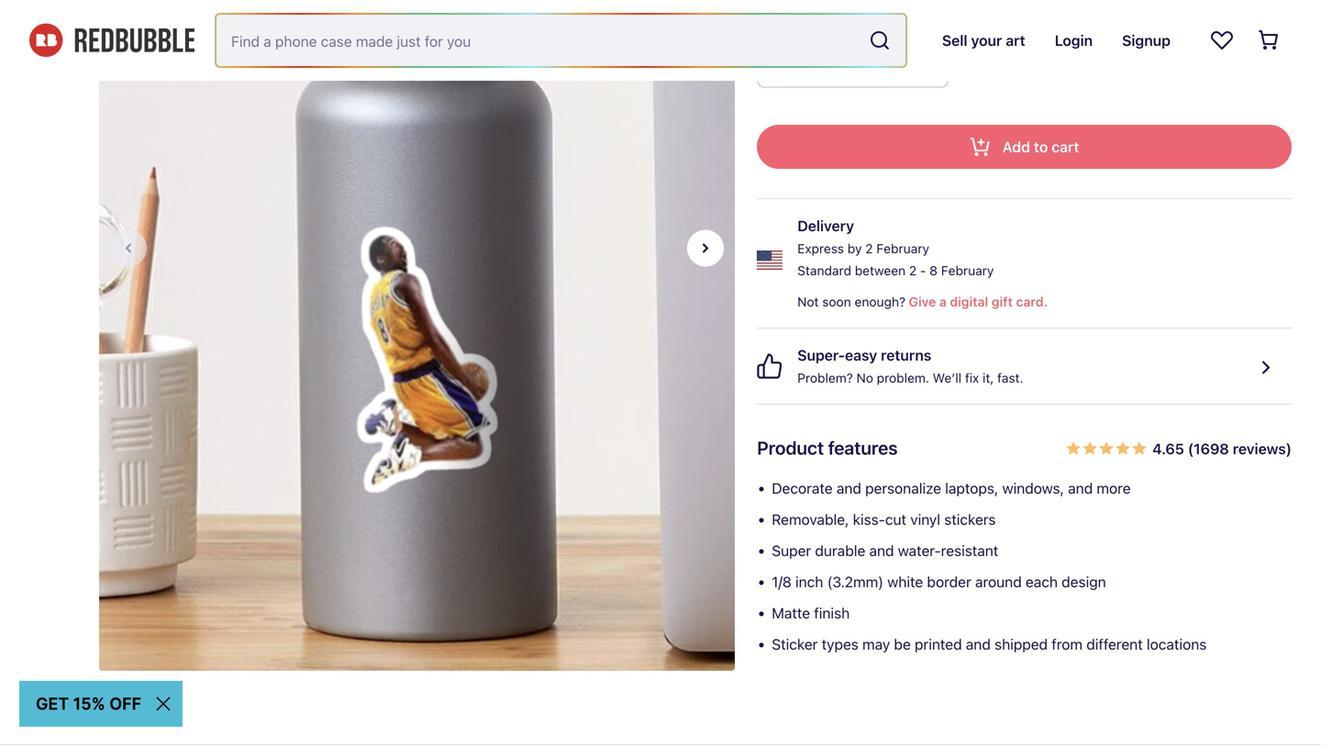 Task type: vqa. For each thing, say whether or not it's contained in the screenshot.
the right '2'
yes



Task type: describe. For each thing, give the bounding box(es) containing it.
more
[[1097, 479, 1131, 497]]

a
[[940, 294, 947, 309]]

around
[[975, 573, 1022, 591]]

kiss-
[[853, 511, 885, 528]]

gift
[[992, 294, 1013, 309]]

sticker
[[772, 635, 818, 653]]

1/8
[[772, 573, 792, 591]]

design
[[1062, 573, 1106, 591]]

standard
[[798, 263, 852, 278]]

digital
[[950, 294, 989, 309]]

enough?
[[855, 294, 906, 309]]

different
[[1087, 635, 1143, 653]]

no
[[857, 370, 874, 385]]

personalize
[[865, 479, 942, 497]]

and down removable, kiss-cut vinyl stickers
[[869, 542, 894, 559]]

(1698
[[1188, 440, 1229, 457]]

finish
[[814, 604, 850, 622]]

it,
[[983, 370, 994, 385]]

super durable and water-resistant
[[772, 542, 999, 559]]

windows,
[[1003, 479, 1064, 497]]

soon
[[823, 294, 851, 309]]

from
[[1052, 635, 1083, 653]]

white
[[888, 573, 923, 591]]

may
[[863, 635, 890, 653]]

1 horizontal spatial february
[[941, 263, 994, 278]]

be
[[894, 635, 911, 653]]

returns
[[881, 346, 932, 364]]

express
[[798, 241, 844, 256]]

product
[[757, 437, 824, 458]]

super-easy returns problem? no problem. we'll fix it, fast.
[[798, 346, 1024, 385]]

resistant
[[941, 542, 999, 559]]

and up the kiss- at the right of the page
[[837, 479, 862, 497]]

by
[[848, 241, 862, 256]]

removable,
[[772, 511, 849, 528]]

not
[[798, 294, 819, 309]]

water-
[[898, 542, 941, 559]]

each
[[1026, 573, 1058, 591]]

delivery
[[798, 217, 854, 234]]

4.65 (1698 reviews) link
[[1066, 434, 1292, 462]]

(3.2mm)
[[827, 573, 884, 591]]

fast.
[[998, 370, 1024, 385]]



Task type: locate. For each thing, give the bounding box(es) containing it.
and right printed
[[966, 635, 991, 653]]

1 horizontal spatial 2
[[909, 263, 917, 278]]

4.65 (1698 reviews)
[[1153, 440, 1292, 457]]

decorate
[[772, 479, 833, 497]]

give
[[909, 294, 936, 309]]

redbubble logo image
[[29, 24, 195, 57]]

8
[[930, 263, 938, 278]]

product features
[[757, 437, 898, 458]]

sticker types may be printed and shipped from different locations
[[772, 635, 1207, 653]]

4.65
[[1153, 440, 1185, 457]]

matte finish
[[772, 604, 850, 622]]

None field
[[217, 15, 906, 66]]

between
[[855, 263, 906, 278]]

february up digital
[[941, 263, 994, 278]]

printed
[[915, 635, 962, 653]]

0 vertical spatial 2
[[866, 241, 873, 256]]

locations
[[1147, 635, 1207, 653]]

0 horizontal spatial 2
[[866, 241, 873, 256]]

size option group
[[757, 7, 1292, 95]]

inch
[[796, 573, 824, 591]]

super-
[[798, 346, 845, 364]]

and
[[837, 479, 862, 497], [1068, 479, 1093, 497], [869, 542, 894, 559], [966, 635, 991, 653]]

decorate and personalize laptops, windows, and more
[[772, 479, 1131, 497]]

february
[[877, 241, 930, 256], [941, 263, 994, 278]]

1 vertical spatial 2
[[909, 263, 917, 278]]

image 1 of 3 group
[[99, 0, 735, 678]]

shipped
[[995, 635, 1048, 653]]

durable
[[815, 542, 866, 559]]

None radio
[[757, 7, 901, 44], [908, 7, 1071, 44], [757, 7, 901, 44], [908, 7, 1071, 44]]

flag of us image
[[757, 247, 783, 273]]

not soon enough? give a digital gift card.
[[798, 294, 1048, 309]]

types
[[822, 635, 859, 653]]

1 vertical spatial february
[[941, 263, 994, 278]]

super
[[772, 542, 811, 559]]

2 right by
[[866, 241, 873, 256]]

and left more
[[1068, 479, 1093, 497]]

None radio
[[1078, 7, 1238, 44], [757, 51, 949, 88], [1078, 7, 1238, 44], [757, 51, 949, 88]]

matte
[[772, 604, 810, 622]]

stickers
[[944, 511, 996, 528]]

vinyl
[[911, 511, 941, 528]]

february up "-"
[[877, 241, 930, 256]]

0 vertical spatial february
[[877, 241, 930, 256]]

0 horizontal spatial february
[[877, 241, 930, 256]]

easy
[[845, 346, 878, 364]]

reviews)
[[1233, 440, 1292, 457]]

features
[[828, 437, 898, 458]]

give a digital gift card. link
[[906, 291, 1048, 313]]

card.
[[1016, 294, 1048, 309]]

-
[[920, 263, 926, 278]]

Search term search field
[[217, 15, 862, 66]]

we'll
[[933, 370, 962, 385]]

1/8 inch (3.2mm) white border around each design
[[772, 573, 1106, 591]]

laptops,
[[945, 479, 999, 497]]

problem?
[[798, 370, 853, 385]]

problem.
[[877, 370, 930, 385]]

cut
[[885, 511, 907, 528]]

border
[[927, 573, 972, 591]]

2
[[866, 241, 873, 256], [909, 263, 917, 278]]

delivery express by 2 february standard between 2 - 8 february
[[798, 217, 994, 278]]

fix
[[965, 370, 979, 385]]

2 left "-"
[[909, 263, 917, 278]]

removable, kiss-cut vinyl stickers
[[772, 511, 996, 528]]



